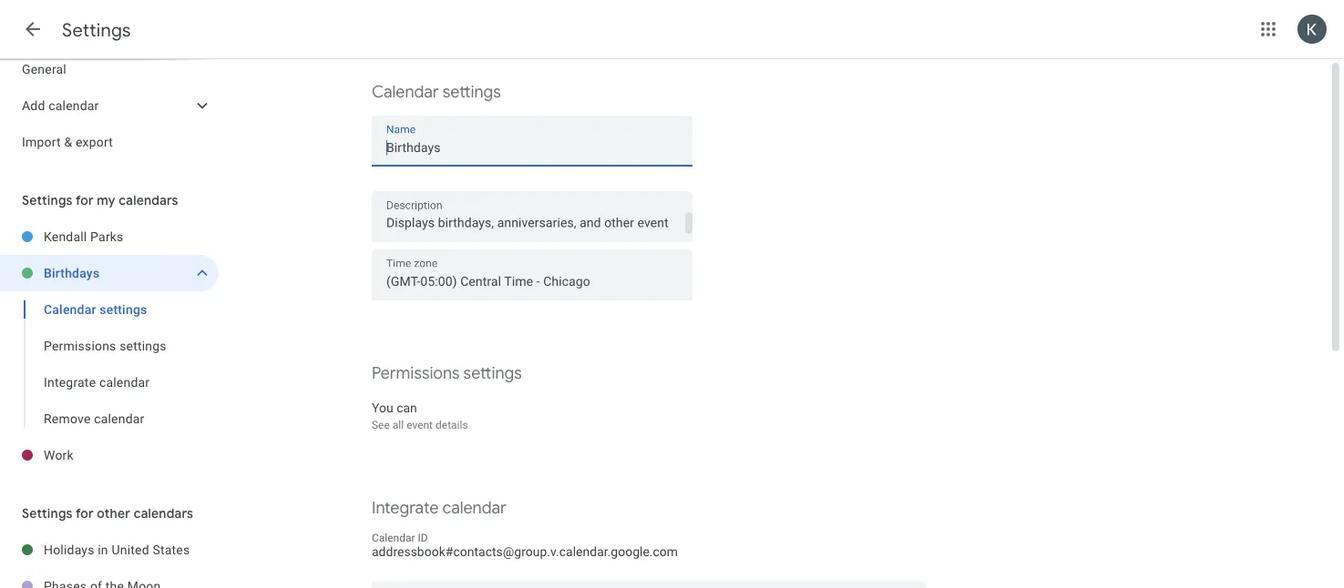 Task type: describe. For each thing, give the bounding box(es) containing it.
1 horizontal spatial calendar settings
[[372, 82, 501, 102]]

holidays in united states tree item
[[0, 532, 219, 569]]

tree containing general
[[0, 51, 219, 160]]

0 vertical spatial calendar
[[372, 82, 439, 102]]

details
[[436, 419, 468, 432]]

holidays in united states
[[44, 543, 190, 558]]

birthdays tree item
[[0, 255, 219, 292]]

integrate inside the settings for my calendars tree
[[44, 375, 96, 390]]

remove
[[44, 412, 91, 427]]

calendars for settings for my calendars
[[119, 192, 178, 208]]

my
[[97, 192, 116, 208]]

settings for other calendars
[[22, 506, 193, 522]]

you can see all event details
[[372, 401, 468, 432]]

import & export
[[22, 134, 113, 149]]

1 horizontal spatial permissions
[[372, 363, 460, 384]]

see
[[372, 419, 390, 432]]

birthdays link
[[44, 255, 186, 292]]

calendar inside the settings for my calendars tree
[[44, 302, 96, 317]]

remove calendar
[[44, 412, 144, 427]]

permissions inside the settings for my calendars tree
[[44, 339, 116, 354]]

work
[[44, 448, 74, 463]]

1 horizontal spatial permissions settings
[[372, 363, 522, 384]]

go back image
[[22, 18, 44, 40]]

add
[[22, 98, 45, 113]]

united
[[112, 543, 149, 558]]

kendall parks
[[44, 229, 124, 244]]

for for other
[[76, 506, 94, 522]]

parks
[[90, 229, 124, 244]]

settings for my calendars
[[22, 192, 178, 208]]

1 vertical spatial integrate
[[372, 498, 439, 519]]

all
[[393, 419, 404, 432]]

id
[[418, 532, 428, 545]]

settings for settings for other calendars
[[22, 506, 73, 522]]

import
[[22, 134, 61, 149]]

work link
[[44, 438, 219, 474]]

birthdays
[[44, 266, 100, 281]]

add calendar
[[22, 98, 99, 113]]



Task type: locate. For each thing, give the bounding box(es) containing it.
2 for from the top
[[76, 506, 94, 522]]

for left other
[[76, 506, 94, 522]]

you
[[372, 401, 393, 416]]

settings
[[62, 19, 131, 41], [22, 192, 73, 208], [22, 506, 73, 522]]

1 vertical spatial permissions
[[372, 363, 460, 384]]

calendars for settings for other calendars
[[134, 506, 193, 522]]

calendars up "states"
[[134, 506, 193, 522]]

can
[[397, 401, 417, 416]]

calendar id addressbook#contacts@group.v.calendar.google.com
[[372, 532, 678, 560]]

settings
[[443, 82, 501, 102], [100, 302, 147, 317], [120, 339, 167, 354], [464, 363, 522, 384]]

1 horizontal spatial integrate calendar
[[372, 498, 507, 519]]

settings up holidays
[[22, 506, 73, 522]]

permissions settings up you can see all event details
[[372, 363, 522, 384]]

Displays birthdays, anniversaries, and other event dates of people in Google Contacts. text field
[[372, 212, 693, 234]]

integrate
[[44, 375, 96, 390], [372, 498, 439, 519]]

None text field
[[386, 135, 678, 161], [386, 269, 678, 295], [386, 135, 678, 161], [386, 269, 678, 295]]

phases of the moon tree item
[[0, 569, 219, 589]]

calendar inside 'calendar id addressbook#contacts@group.v.calendar.google.com'
[[372, 532, 415, 545]]

0 horizontal spatial permissions
[[44, 339, 116, 354]]

holidays in united states link
[[44, 532, 219, 569]]

settings for other calendars tree
[[0, 532, 219, 589]]

calendars
[[119, 192, 178, 208], [134, 506, 193, 522]]

group containing calendar settings
[[0, 292, 219, 438]]

settings right go back image
[[62, 19, 131, 41]]

0 vertical spatial for
[[76, 192, 94, 208]]

settings up kendall
[[22, 192, 73, 208]]

group
[[0, 292, 219, 438]]

integrate calendar
[[44, 375, 150, 390], [372, 498, 507, 519]]

0 vertical spatial calendars
[[119, 192, 178, 208]]

settings for settings
[[62, 19, 131, 41]]

permissions down birthdays
[[44, 339, 116, 354]]

permissions settings down birthdays tree item
[[44, 339, 167, 354]]

2 vertical spatial settings
[[22, 506, 73, 522]]

calendar settings inside the settings for my calendars tree
[[44, 302, 147, 317]]

permissions
[[44, 339, 116, 354], [372, 363, 460, 384]]

1 vertical spatial permissions settings
[[372, 363, 522, 384]]

holidays
[[44, 543, 94, 558]]

1 vertical spatial for
[[76, 506, 94, 522]]

0 horizontal spatial integrate
[[44, 375, 96, 390]]

integrate calendar up 'id'
[[372, 498, 507, 519]]

settings for settings for my calendars
[[22, 192, 73, 208]]

calendar
[[372, 82, 439, 102], [44, 302, 96, 317], [372, 532, 415, 545]]

0 horizontal spatial calendar settings
[[44, 302, 147, 317]]

for
[[76, 192, 94, 208], [76, 506, 94, 522]]

1 vertical spatial calendar
[[44, 302, 96, 317]]

0 vertical spatial permissions
[[44, 339, 116, 354]]

0 horizontal spatial permissions settings
[[44, 339, 167, 354]]

1 horizontal spatial integrate
[[372, 498, 439, 519]]

0 vertical spatial permissions settings
[[44, 339, 167, 354]]

kendall
[[44, 229, 87, 244]]

calendar up &
[[48, 98, 99, 113]]

&
[[64, 134, 72, 149]]

permissions up the can
[[372, 363, 460, 384]]

for for my
[[76, 192, 94, 208]]

integrate calendar inside the settings for my calendars tree
[[44, 375, 150, 390]]

settings heading
[[62, 19, 131, 41]]

0 vertical spatial settings
[[62, 19, 131, 41]]

integrate calendar up remove calendar
[[44, 375, 150, 390]]

permissions settings inside the settings for my calendars tree
[[44, 339, 167, 354]]

work tree item
[[0, 438, 219, 474]]

0 horizontal spatial integrate calendar
[[44, 375, 150, 390]]

1 vertical spatial integrate calendar
[[372, 498, 507, 519]]

0 vertical spatial calendar settings
[[372, 82, 501, 102]]

other
[[97, 506, 130, 522]]

0 vertical spatial integrate calendar
[[44, 375, 150, 390]]

1 for from the top
[[76, 192, 94, 208]]

1 vertical spatial calendars
[[134, 506, 193, 522]]

integrate up 'id'
[[372, 498, 439, 519]]

calendar
[[48, 98, 99, 113], [99, 375, 150, 390], [94, 412, 144, 427], [442, 498, 507, 519]]

calendar up 'calendar id addressbook#contacts@group.v.calendar.google.com'
[[442, 498, 507, 519]]

1 vertical spatial settings
[[22, 192, 73, 208]]

tree
[[0, 51, 219, 160]]

1 vertical spatial calendar settings
[[44, 302, 147, 317]]

for left my
[[76, 192, 94, 208]]

states
[[153, 543, 190, 558]]

calendar up remove calendar
[[99, 375, 150, 390]]

calendars right my
[[119, 192, 178, 208]]

2 vertical spatial calendar
[[372, 532, 415, 545]]

general
[[22, 62, 67, 77]]

calendar up work tree item
[[94, 412, 144, 427]]

permissions settings
[[44, 339, 167, 354], [372, 363, 522, 384]]

integrate up remove
[[44, 375, 96, 390]]

calendar settings
[[372, 82, 501, 102], [44, 302, 147, 317]]

event
[[407, 419, 433, 432]]

in
[[98, 543, 108, 558]]

addressbook#contacts@group.v.calendar.google.com
[[372, 545, 678, 560]]

export
[[76, 134, 113, 149]]

kendall parks tree item
[[0, 219, 219, 255]]

settings for my calendars tree
[[0, 219, 219, 474]]

0 vertical spatial integrate
[[44, 375, 96, 390]]



Task type: vqa. For each thing, say whether or not it's contained in the screenshot.
Work
yes



